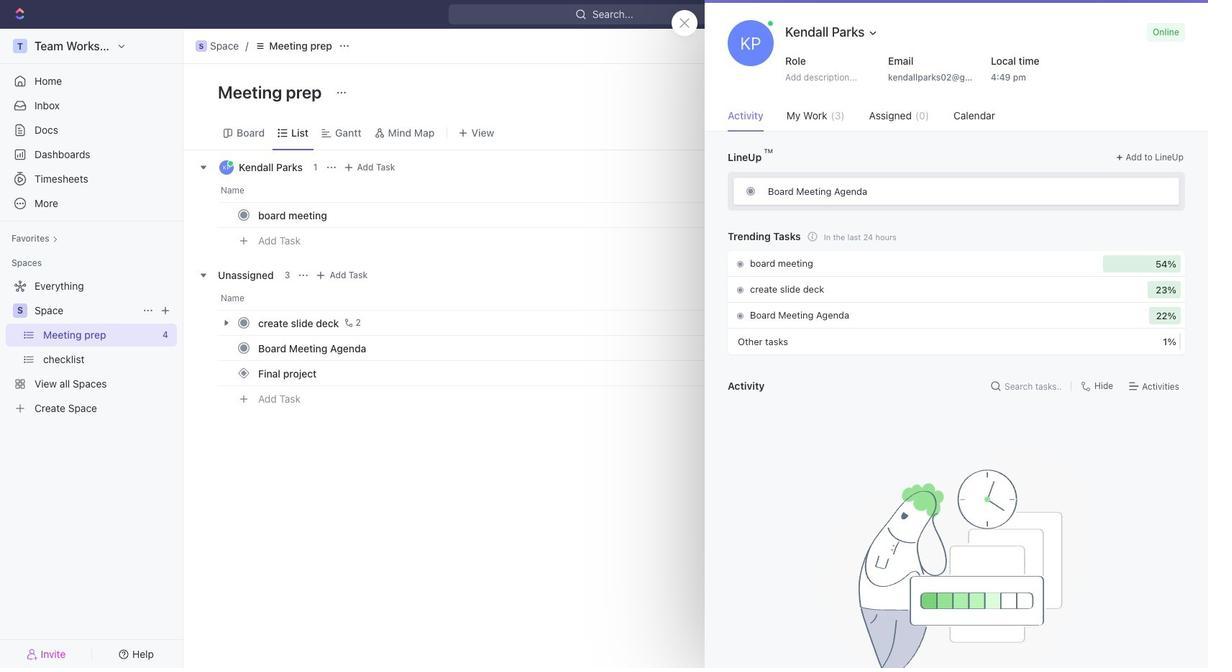 Task type: vqa. For each thing, say whether or not it's contained in the screenshot.
1st 12 element from the right
no



Task type: describe. For each thing, give the bounding box(es) containing it.
team workspace, , element
[[13, 39, 27, 53]]

invite user image
[[26, 648, 38, 661]]



Task type: locate. For each thing, give the bounding box(es) containing it.
0 vertical spatial space, , element
[[196, 40, 207, 52]]

space, , element inside sidebar navigation
[[13, 303, 27, 318]]

Search tasks.. text field
[[1005, 375, 1065, 397]]

1 vertical spatial space, , element
[[13, 303, 27, 318]]

1 horizontal spatial space, , element
[[196, 40, 207, 52]]

sidebar navigation
[[0, 29, 186, 668]]

tree
[[6, 275, 177, 420]]

tree inside sidebar navigation
[[6, 275, 177, 420]]

space, , element
[[196, 40, 207, 52], [13, 303, 27, 318]]

0 horizontal spatial space, , element
[[13, 303, 27, 318]]



